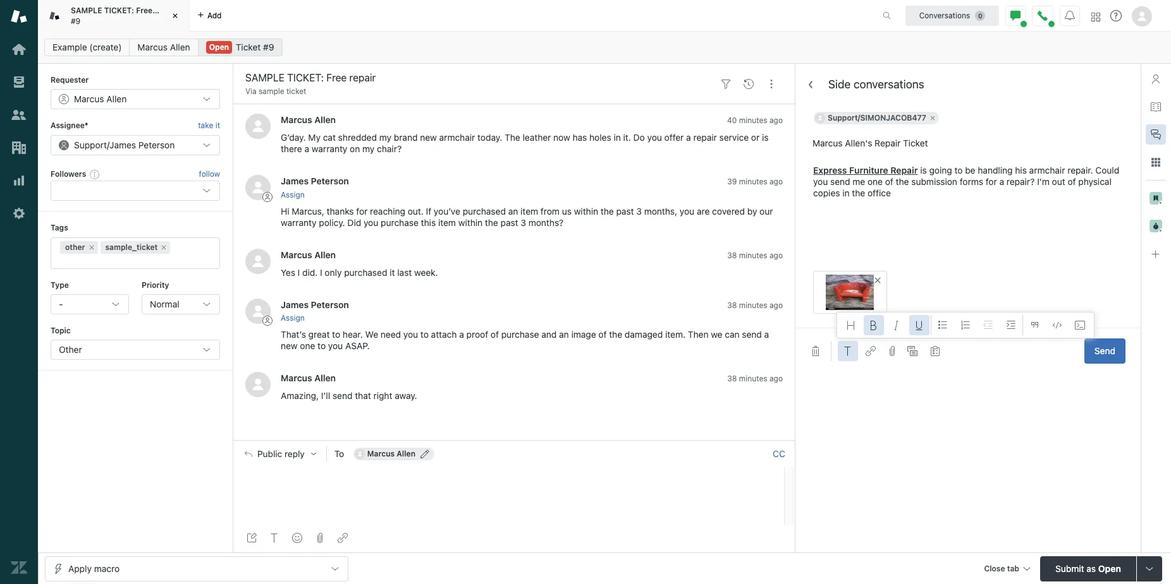 Task type: vqa. For each thing, say whether or not it's contained in the screenshot.
Insert emojis IMAGE on the left bottom of page
yes



Task type: locate. For each thing, give the bounding box(es) containing it.
1 vertical spatial james peterson assign
[[281, 300, 349, 323]]

followers element
[[51, 181, 220, 201]]

0 horizontal spatial 3
[[521, 217, 526, 228]]

is up submission
[[920, 165, 927, 176]]

1 horizontal spatial i
[[320, 267, 322, 278]]

new
[[420, 132, 437, 143], [281, 341, 298, 352]]

open right as
[[1098, 564, 1121, 574]]

3 ago from the top
[[770, 251, 783, 260]]

0 vertical spatial format text image
[[843, 347, 853, 357]]

apply macro
[[68, 564, 120, 574]]

38 minutes ago down by
[[727, 251, 783, 260]]

assign button for that's
[[281, 313, 305, 324]]

is inside is going to be handling his armchair repair. could you send me one of the submission forms for a repair? i'm out of physical copies in the office
[[920, 165, 927, 176]]

take it button
[[198, 120, 220, 133]]

warranty inside the 'hi marcus, thanks for reaching out. if you've purchased an item from us within the past 3 months, you are covered by our warranty policy. did you purchase this item within the past 3 months?'
[[281, 217, 317, 228]]

0 horizontal spatial an
[[508, 206, 518, 217]]

2 38 minutes ago from the top
[[727, 301, 783, 310]]

go back image
[[806, 80, 816, 90]]

remove image up going
[[929, 114, 936, 122]]

0 horizontal spatial one
[[300, 341, 315, 352]]

an
[[508, 206, 518, 217], [559, 329, 569, 340]]

warranty inside g'day. my cat shredded my brand new armchair today. the leather now has holes in it. do you offer a repair service or is there a warranty on my chair?
[[312, 144, 347, 155]]

marcus allen up my
[[281, 115, 336, 125]]

subject field up the today.
[[243, 70, 712, 85]]

underline (cmd u) image
[[914, 321, 924, 331]]

#9 down sample
[[71, 16, 80, 26]]

1 horizontal spatial open
[[1098, 564, 1121, 574]]

chair?
[[377, 144, 402, 155]]

1 vertical spatial for
[[356, 206, 368, 217]]

1 horizontal spatial #9
[[263, 42, 274, 52]]

purchase inside the 'hi marcus, thanks for reaching out. if you've purchased an item from us within the past 3 months, you are covered by our warranty policy. did you purchase this item within the past 3 months?'
[[381, 217, 419, 228]]

bulleted list (cmd shift 8) image
[[938, 321, 948, 331]]

for down the handling
[[986, 176, 997, 187]]

insert emojis image
[[292, 534, 302, 544]]

edit user image
[[420, 450, 429, 459]]

marcus inside requester element
[[74, 94, 104, 105]]

sample ticket: free repair #9
[[71, 6, 176, 26]]

handling
[[978, 165, 1013, 176]]

hi marcus, thanks for reaching out. if you've purchased an item from us within the past 3 months, you are covered by our warranty policy. did you purchase this item within the past 3 months?
[[281, 206, 775, 228]]

assign button up that's
[[281, 313, 305, 324]]

0 vertical spatial james peterson assign
[[281, 176, 349, 200]]

38 minutes ago text field
[[727, 251, 783, 260], [727, 301, 783, 310]]

minutes for yes i did. i only purchased it last week.
[[739, 251, 767, 260]]

for
[[986, 176, 997, 187], [356, 206, 368, 217]]

send
[[1095, 346, 1115, 357]]

1 vertical spatial 38
[[727, 301, 737, 310]]

format text image left add link (cmd k) image
[[843, 347, 853, 357]]

you
[[647, 132, 662, 143], [813, 176, 828, 187], [680, 206, 694, 217], [364, 217, 378, 228], [403, 329, 418, 340], [328, 341, 343, 352]]

0 horizontal spatial within
[[458, 217, 483, 228]]

remove image right sample_ticket on the left of the page
[[160, 244, 168, 251]]

1 horizontal spatial send
[[742, 329, 762, 340]]

within
[[574, 206, 598, 217], [458, 217, 483, 228]]

armchair left the today.
[[439, 132, 475, 143]]

1 vertical spatial it
[[390, 267, 395, 278]]

0 horizontal spatial open
[[209, 42, 229, 52]]

that
[[355, 391, 371, 401]]

0 vertical spatial item
[[520, 206, 538, 217]]

james right support
[[109, 140, 136, 150]]

0 vertical spatial james
[[109, 140, 136, 150]]

1 vertical spatial past
[[501, 217, 518, 228]]

1 horizontal spatial armchair
[[1029, 165, 1065, 176]]

4 minutes from the top
[[739, 301, 767, 310]]

for inside is going to be handling his armchair repair. could you send me one of the submission forms for a repair? i'm out of physical copies in the office
[[986, 176, 997, 187]]

2 ago from the top
[[770, 177, 783, 187]]

3
[[636, 206, 642, 217], [521, 217, 526, 228]]

peterson up great
[[311, 300, 349, 310]]

2 vertical spatial 38 minutes ago
[[727, 374, 783, 384]]

0 vertical spatial remove image
[[929, 114, 936, 122]]

within right us on the left of the page
[[574, 206, 598, 217]]

james for hi
[[281, 176, 309, 187]]

39 minutes ago
[[727, 177, 783, 187]]

38 minutes ago down can
[[727, 374, 783, 384]]

0 vertical spatial send
[[830, 176, 850, 187]]

1 vertical spatial warranty
[[281, 217, 317, 228]]

2 assign button from the top
[[281, 313, 305, 324]]

an left "from"
[[508, 206, 518, 217]]

past left months,
[[616, 206, 634, 217]]

james peterson assign up great
[[281, 300, 349, 323]]

Subject field
[[243, 70, 712, 85], [795, 131, 1141, 156]]

months,
[[644, 206, 677, 217]]

us
[[562, 206, 572, 217]]

past
[[616, 206, 634, 217], [501, 217, 518, 228]]

purchase down reaching
[[381, 217, 419, 228]]

0 horizontal spatial is
[[762, 132, 769, 143]]

out.
[[408, 206, 424, 217]]

i'm
[[1037, 176, 1050, 187]]

0 horizontal spatial past
[[501, 217, 518, 228]]

is
[[762, 132, 769, 143], [920, 165, 927, 176]]

1 horizontal spatial subject field
[[795, 131, 1141, 156]]

past left months?
[[501, 217, 518, 228]]

item down you've
[[438, 217, 456, 228]]

warranty down marcus,
[[281, 217, 317, 228]]

/
[[107, 140, 109, 150]]

0 horizontal spatial remove image
[[160, 244, 168, 251]]

3 left months?
[[521, 217, 526, 228]]

free
[[136, 6, 153, 15]]

1 horizontal spatial in
[[842, 188, 850, 199]]

2 james peterson assign from the top
[[281, 300, 349, 323]]

sample
[[71, 6, 102, 15]]

0 horizontal spatial #9
[[71, 16, 80, 26]]

armchair
[[439, 132, 475, 143], [1029, 165, 1065, 176]]

our
[[760, 206, 773, 217]]

marcus allen link for yes
[[281, 250, 336, 260]]

1 horizontal spatial for
[[986, 176, 997, 187]]

0 horizontal spatial i
[[298, 267, 300, 278]]

send down express
[[830, 176, 850, 187]]

peterson for hi
[[311, 176, 349, 187]]

marcus.allen@example.com image
[[355, 450, 365, 460]]

5 minutes from the top
[[739, 374, 767, 384]]

new down that's
[[281, 341, 298, 352]]

purchased right the only
[[344, 267, 387, 278]]

0 vertical spatial 38 minutes ago
[[727, 251, 783, 260]]

0 vertical spatial past
[[616, 206, 634, 217]]

warranty
[[312, 144, 347, 155], [281, 217, 317, 228]]

1 vertical spatial in
[[842, 188, 850, 199]]

0 horizontal spatial repair
[[155, 6, 176, 15]]

1 horizontal spatial purchased
[[463, 206, 506, 217]]

1 horizontal spatial an
[[559, 329, 569, 340]]

assign up that's
[[281, 314, 305, 323]]

zendesk products image
[[1091, 12, 1100, 21]]

my up chair?
[[379, 132, 391, 143]]

insert ticket comments image
[[907, 347, 918, 357]]

cat
[[323, 132, 336, 143]]

1 vertical spatial 38 minutes ago
[[727, 301, 783, 310]]

to
[[955, 165, 963, 176], [332, 329, 340, 340], [420, 329, 429, 340], [318, 341, 326, 352]]

minutes right 39
[[739, 177, 767, 187]]

one up the office
[[868, 176, 883, 187]]

going
[[929, 165, 952, 176]]

0 vertical spatial it
[[215, 121, 220, 131]]

i
[[298, 267, 300, 278], [320, 267, 322, 278]]

avatar image
[[815, 113, 825, 123], [245, 114, 271, 139], [245, 175, 271, 201], [245, 249, 271, 274], [245, 299, 271, 324], [245, 372, 271, 398]]

minutes down by
[[739, 251, 767, 260]]

format text image
[[843, 347, 853, 357], [269, 534, 280, 544]]

support/simonjacob477
[[828, 113, 926, 123]]

1 assign from the top
[[281, 190, 305, 200]]

time tracking image
[[1150, 220, 1162, 233]]

my
[[379, 132, 391, 143], [362, 144, 375, 155]]

in right the copies
[[842, 188, 850, 199]]

0 vertical spatial subject field
[[243, 70, 712, 85]]

last
[[397, 267, 412, 278]]

shredded
[[338, 132, 377, 143]]

you right do
[[647, 132, 662, 143]]

copies
[[813, 188, 840, 199]]

item up months?
[[520, 206, 538, 217]]

hide composer image
[[509, 436, 519, 446]]

open inside secondary element
[[209, 42, 229, 52]]

organizations image
[[11, 140, 27, 156]]

it.
[[623, 132, 631, 143]]

has
[[573, 132, 587, 143]]

take it
[[198, 121, 220, 131]]

a down the handling
[[999, 176, 1004, 187]]

38 minutes ago text field up can
[[727, 301, 783, 310]]

1 vertical spatial armchair
[[1029, 165, 1065, 176]]

1 vertical spatial an
[[559, 329, 569, 340]]

within down you've
[[458, 217, 483, 228]]

1 horizontal spatial remove image
[[929, 114, 936, 122]]

0 vertical spatial james peterson link
[[281, 176, 349, 187]]

amazing,
[[281, 391, 319, 401]]

marcus down requester
[[74, 94, 104, 105]]

0 vertical spatial #9
[[71, 16, 80, 26]]

3 minutes from the top
[[739, 251, 767, 260]]

0 horizontal spatial send
[[333, 391, 353, 401]]

38 minutes ago text field for that's great to hear. we need you to attach a proof of purchase and an image of the damaged item. then we can send a new one to you asap.
[[727, 301, 783, 310]]

this
[[421, 217, 436, 228]]

a
[[686, 132, 691, 143], [304, 144, 309, 155], [999, 176, 1004, 187], [459, 329, 464, 340], [764, 329, 769, 340]]

1 vertical spatial 38 minutes ago text field
[[727, 301, 783, 310]]

the left damaged
[[609, 329, 622, 340]]

0 vertical spatial 38 minutes ago text field
[[727, 251, 783, 260]]

james inside assignee* element
[[109, 140, 136, 150]]

my right the on
[[362, 144, 375, 155]]

1 vertical spatial purchased
[[344, 267, 387, 278]]

format text image right draft mode icon on the bottom left of page
[[269, 534, 280, 544]]

are
[[697, 206, 710, 217]]

james peterson link up great
[[281, 300, 349, 310]]

subject field up be
[[795, 131, 1141, 156]]

admin image
[[11, 206, 27, 222]]

open left ticket at the left top
[[209, 42, 229, 52]]

1 vertical spatial james peterson link
[[281, 300, 349, 310]]

peterson inside assignee* element
[[138, 140, 175, 150]]

1 vertical spatial format text image
[[269, 534, 280, 544]]

ago for hi marcus, thanks for reaching out. if you've purchased an item from us within the past 3 months, you are covered by our warranty policy. did you purchase this item within the past 3 months?
[[770, 177, 783, 187]]

quote (cmd shift 9) image
[[1029, 321, 1040, 331]]

tab
[[38, 0, 190, 32]]

2 james peterson link from the top
[[281, 300, 349, 310]]

one inside that's great to hear. we need you to attach a proof of purchase and an image of the damaged item. then we can send a new one to you asap.
[[300, 341, 315, 352]]

tab containing sample ticket: free repair
[[38, 0, 190, 32]]

could
[[1096, 165, 1119, 176]]

button displays agent's chat status as online. image
[[1011, 10, 1021, 21]]

- button
[[51, 295, 129, 315]]

1 38 minutes ago text field from the top
[[727, 251, 783, 260]]

1 horizontal spatial purchase
[[501, 329, 539, 340]]

3 38 from the top
[[727, 374, 737, 384]]

james peterson link up marcus,
[[281, 176, 349, 187]]

0 vertical spatial assign button
[[281, 190, 305, 201]]

0 horizontal spatial it
[[215, 121, 220, 131]]

the down the 'repair'
[[896, 176, 909, 187]]

minutes down can
[[739, 374, 767, 384]]

1 38 minutes ago from the top
[[727, 251, 783, 260]]

the
[[505, 132, 520, 143]]

james up that's
[[281, 300, 309, 310]]

1 horizontal spatial within
[[574, 206, 598, 217]]

1 vertical spatial one
[[300, 341, 315, 352]]

marcus up g'day.
[[281, 115, 312, 125]]

1 vertical spatial repair
[[693, 132, 717, 143]]

service
[[719, 132, 749, 143]]

ago for amazing, i'll send that right away.
[[770, 374, 783, 384]]

it inside button
[[215, 121, 220, 131]]

5 ago from the top
[[770, 374, 783, 384]]

furniture
[[849, 165, 888, 176]]

2 minutes from the top
[[739, 177, 767, 187]]

macro
[[94, 564, 120, 574]]

marcus allen link up did.
[[281, 250, 336, 260]]

events image
[[744, 79, 754, 89]]

0 vertical spatial in
[[614, 132, 621, 143]]

in left it.
[[614, 132, 621, 143]]

38 minutes ago text field down by
[[727, 251, 783, 260]]

marcus allen up did.
[[281, 250, 336, 260]]

0 horizontal spatial new
[[281, 341, 298, 352]]

apply
[[68, 564, 92, 574]]

0 horizontal spatial subject field
[[243, 70, 712, 85]]

0 vertical spatial one
[[868, 176, 883, 187]]

2 vertical spatial 38
[[727, 374, 737, 384]]

2 38 minutes ago text field from the top
[[727, 301, 783, 310]]

code span (cmd shift 5) image
[[1052, 321, 1062, 331]]

2 vertical spatial peterson
[[311, 300, 349, 310]]

0 vertical spatial is
[[762, 132, 769, 143]]

main element
[[0, 0, 38, 585]]

allen up the only
[[314, 250, 336, 260]]

week.
[[414, 267, 438, 278]]

of
[[885, 176, 893, 187], [1068, 176, 1076, 187], [491, 329, 499, 340], [598, 329, 607, 340]]

0 vertical spatial assign
[[281, 190, 305, 200]]

minutes up can
[[739, 301, 767, 310]]

thanks
[[327, 206, 354, 217]]

i right did.
[[320, 267, 322, 278]]

0 vertical spatial purchased
[[463, 206, 506, 217]]

customer context image
[[1151, 74, 1161, 84]]

draft mode image
[[247, 534, 257, 544]]

(create)
[[89, 42, 122, 52]]

2 38 from the top
[[727, 301, 737, 310]]

allen up support / james peterson
[[106, 94, 127, 105]]

in inside is going to be handling his armchair repair. could you send me one of the submission forms for a repair? i'm out of physical copies in the office
[[842, 188, 850, 199]]

warranty down cat at the left top of page
[[312, 144, 347, 155]]

repair inside sample ticket: free repair #9
[[155, 6, 176, 15]]

of up the office
[[885, 176, 893, 187]]

marcus allen link up my
[[281, 115, 336, 125]]

to left be
[[955, 165, 963, 176]]

hi
[[281, 206, 289, 217]]

topic element
[[51, 340, 220, 361]]

express furniture repair
[[813, 165, 918, 176]]

physical
[[1078, 176, 1112, 187]]

1 james peterson assign from the top
[[281, 176, 349, 200]]

38 for week.
[[727, 251, 737, 260]]

allen up i'll
[[314, 373, 336, 384]]

38
[[727, 251, 737, 260], [727, 301, 737, 310], [727, 374, 737, 384]]

0 horizontal spatial purchase
[[381, 217, 419, 228]]

#9 inside sample ticket: free repair #9
[[71, 16, 80, 26]]

new inside that's great to hear. we need you to attach a proof of purchase and an image of the damaged item. then we can send a new one to you asap.
[[281, 341, 298, 352]]

assign button up hi
[[281, 190, 305, 201]]

notifications image
[[1065, 10, 1075, 21]]

ago
[[770, 116, 783, 125], [770, 177, 783, 187], [770, 251, 783, 260], [770, 301, 783, 310], [770, 374, 783, 384]]

to down great
[[318, 341, 326, 352]]

send right can
[[742, 329, 762, 340]]

1 james peterson link from the top
[[281, 176, 349, 187]]

1 horizontal spatial my
[[379, 132, 391, 143]]

you inside g'day. my cat shredded my brand new armchair today. the leather now has holes in it. do you offer a repair service or is there a warranty on my chair?
[[647, 132, 662, 143]]

1 horizontal spatial it
[[390, 267, 395, 278]]

2 horizontal spatial send
[[830, 176, 850, 187]]

0 vertical spatial warranty
[[312, 144, 347, 155]]

0 horizontal spatial purchased
[[344, 267, 387, 278]]

sample
[[259, 87, 284, 96]]

marcus allen link up amazing,
[[281, 373, 336, 384]]

0 horizontal spatial in
[[614, 132, 621, 143]]

#9 inside secondary element
[[263, 42, 274, 52]]

0 vertical spatial armchair
[[439, 132, 475, 143]]

assignee* element
[[51, 135, 220, 155]]

purchased inside the 'hi marcus, thanks for reaching out. if you've purchased an item from us within the past 3 months, you are covered by our warranty policy. did you purchase this item within the past 3 months?'
[[463, 206, 506, 217]]

is right or
[[762, 132, 769, 143]]

item
[[520, 206, 538, 217], [438, 217, 456, 228]]

1 vertical spatial is
[[920, 165, 927, 176]]

1 vertical spatial my
[[362, 144, 375, 155]]

policy.
[[319, 217, 345, 228]]

zendesk image
[[11, 560, 27, 577]]

1 vertical spatial assign
[[281, 314, 305, 323]]

purchase left and
[[501, 329, 539, 340]]

39 minutes ago text field
[[727, 177, 783, 187]]

1 vertical spatial purchase
[[501, 329, 539, 340]]

4 ago from the top
[[770, 301, 783, 310]]

image
[[571, 329, 596, 340]]

to left attach
[[420, 329, 429, 340]]

send right i'll
[[333, 391, 353, 401]]

marcus right marcus.allen@example.com icon on the left
[[367, 450, 395, 459]]

new right brand
[[420, 132, 437, 143]]

0 horizontal spatial format text image
[[269, 534, 280, 544]]

that's
[[281, 329, 306, 340]]

repair left service
[[693, 132, 717, 143]]

marcus allen link for g'day.
[[281, 115, 336, 125]]

0 vertical spatial repair
[[155, 6, 176, 15]]

remove image
[[929, 114, 936, 122], [160, 244, 168, 251]]

38 minutes ago up can
[[727, 301, 783, 310]]

1 vertical spatial send
[[742, 329, 762, 340]]

1 horizontal spatial is
[[920, 165, 927, 176]]

you up the copies
[[813, 176, 828, 187]]

1 horizontal spatial 3
[[636, 206, 642, 217]]

decrease indent (cmd [) image
[[983, 321, 993, 331]]

away.
[[395, 391, 417, 401]]

40 minutes ago
[[727, 116, 783, 125]]

2 i from the left
[[320, 267, 322, 278]]

submit as open
[[1055, 564, 1121, 574]]

you've
[[434, 206, 460, 217]]

assign button
[[281, 190, 305, 201], [281, 313, 305, 324]]

side
[[828, 78, 851, 91]]

can
[[725, 329, 740, 340]]

1 vertical spatial within
[[458, 217, 483, 228]]

0 vertical spatial purchase
[[381, 217, 419, 228]]

2 assign from the top
[[281, 314, 305, 323]]

open
[[209, 42, 229, 52], [1098, 564, 1121, 574]]

views image
[[11, 74, 27, 90]]

1 38 from the top
[[727, 251, 737, 260]]

1 vertical spatial #9
[[263, 42, 274, 52]]

an inside that's great to hear. we need you to attach a proof of purchase and an image of the damaged item. then we can send a new one to you asap.
[[559, 329, 569, 340]]

38 up can
[[727, 301, 737, 310]]

38 down can
[[727, 374, 737, 384]]

as
[[1087, 564, 1096, 574]]

reaching
[[370, 206, 405, 217]]

marcus allen down requester
[[74, 94, 127, 105]]

bold (cmd b) image
[[869, 321, 879, 331]]

code block (cmd shift 6) image
[[1075, 321, 1085, 331]]

#9 right ticket at the left top
[[263, 42, 274, 52]]

0 vertical spatial for
[[986, 176, 997, 187]]

1 assign button from the top
[[281, 190, 305, 201]]

increase indent (cmd ]) image
[[1006, 321, 1016, 331]]

0 vertical spatial my
[[379, 132, 391, 143]]

assign up hi
[[281, 190, 305, 200]]

secondary element
[[38, 35, 1171, 60]]

marcus allen link down close icon
[[129, 39, 198, 56]]

one down great
[[300, 341, 315, 352]]

if
[[426, 206, 431, 217]]

i right yes
[[298, 267, 300, 278]]

need
[[381, 329, 401, 340]]

0 vertical spatial new
[[420, 132, 437, 143]]

0 horizontal spatial for
[[356, 206, 368, 217]]

ticket actions image
[[766, 79, 777, 89]]

0 vertical spatial an
[[508, 206, 518, 217]]

you right 'did'
[[364, 217, 378, 228]]

conversations
[[919, 10, 970, 20]]

0 vertical spatial 38
[[727, 251, 737, 260]]

priority
[[142, 280, 169, 290]]

0 vertical spatial open
[[209, 42, 229, 52]]

marcus allen inside requester element
[[74, 94, 127, 105]]

only
[[325, 267, 342, 278]]

displays possible ticket submission types image
[[1145, 564, 1155, 574]]

peterson up thanks at the left top
[[311, 176, 349, 187]]

get help image
[[1110, 10, 1122, 22]]



Task type: describe. For each thing, give the bounding box(es) containing it.
send inside that's great to hear. we need you to attach a proof of purchase and an image of the damaged item. then we can send a new one to you asap.
[[742, 329, 762, 340]]

ticket #9
[[236, 42, 274, 52]]

james peterson link for marcus,
[[281, 176, 349, 187]]

we
[[711, 329, 722, 340]]

armchair inside is going to be handling his armchair repair. could you send me one of the submission forms for a repair? i'm out of physical copies in the office
[[1029, 165, 1065, 176]]

today.
[[477, 132, 502, 143]]

it inside the conversationlabel log
[[390, 267, 395, 278]]

of right out
[[1068, 176, 1076, 187]]

proof
[[466, 329, 488, 340]]

yes i did. i only purchased it last week.
[[281, 267, 438, 278]]

to
[[334, 449, 344, 460]]

add button
[[190, 0, 229, 31]]

add
[[207, 10, 222, 20]]

2 vertical spatial send
[[333, 391, 353, 401]]

yes
[[281, 267, 295, 278]]

0 vertical spatial 3
[[636, 206, 642, 217]]

filter image
[[721, 79, 731, 89]]

a left proof
[[459, 329, 464, 340]]

marcus allen link inside secondary element
[[129, 39, 198, 56]]

discard this conversation image
[[811, 347, 821, 357]]

requester
[[51, 75, 89, 85]]

marcus,
[[292, 206, 324, 217]]

normal button
[[142, 295, 220, 315]]

right
[[373, 391, 392, 401]]

there
[[281, 144, 302, 155]]

is going to be handling his armchair repair. could you send me one of the submission forms for a repair? i'm out of physical copies in the office
[[813, 165, 1119, 199]]

james peterson assign for marcus,
[[281, 176, 349, 200]]

ago for that's great to hear. we need you to attach a proof of purchase and an image of the damaged item. then we can send a new one to you asap.
[[770, 301, 783, 310]]

peterson for that's
[[311, 300, 349, 310]]

marcus allen inside secondary element
[[137, 42, 190, 52]]

you inside is going to be handling his armchair repair. could you send me one of the submission forms for a repair? i'm out of physical copies in the office
[[813, 176, 828, 187]]

covered
[[712, 206, 745, 217]]

side conversations
[[828, 78, 924, 91]]

take
[[198, 121, 213, 131]]

be
[[965, 165, 975, 176]]

tabs tab list
[[38, 0, 870, 32]]

repair inside g'day. my cat shredded my brand new armchair today. the leather now has holes in it. do you offer a repair service or is there a warranty on my chair?
[[693, 132, 717, 143]]

is inside g'day. my cat shredded my brand new armchair today. the leather now has holes in it. do you offer a repair service or is there a warranty on my chair?
[[762, 132, 769, 143]]

0 vertical spatial within
[[574, 206, 598, 217]]

amazing, i'll send that right away.
[[281, 391, 417, 401]]

allen up cat at the left top of page
[[314, 115, 336, 125]]

item.
[[665, 329, 685, 340]]

for inside the 'hi marcus, thanks for reaching out. if you've purchased an item from us within the past 3 months, you are covered by our warranty policy. did you purchase this item within the past 3 months?'
[[356, 206, 368, 217]]

1 vertical spatial open
[[1098, 564, 1121, 574]]

remove image
[[88, 244, 95, 251]]

new inside g'day. my cat shredded my brand new armchair today. the leather now has holes in it. do you offer a repair service or is there a warranty on my chair?
[[420, 132, 437, 143]]

send inside is going to be handling his armchair repair. could you send me one of the submission forms for a repair? i'm out of physical copies in the office
[[830, 176, 850, 187]]

g'day.
[[281, 132, 306, 143]]

via
[[245, 87, 257, 96]]

0 horizontal spatial my
[[362, 144, 375, 155]]

to left hear. on the bottom of page
[[332, 329, 340, 340]]

the inside that's great to hear. we need you to attach a proof of purchase and an image of the damaged item. then we can send a new one to you asap.
[[609, 329, 622, 340]]

send button
[[1084, 339, 1126, 364]]

did.
[[302, 267, 318, 278]]

in inside g'day. my cat shredded my brand new armchair today. the leather now has holes in it. do you offer a repair service or is there a warranty on my chair?
[[614, 132, 621, 143]]

minutes for amazing, i'll send that right away.
[[739, 374, 767, 384]]

the down "me"
[[852, 188, 865, 199]]

other
[[59, 345, 82, 356]]

1 horizontal spatial item
[[520, 206, 538, 217]]

support / james peterson
[[74, 140, 175, 150]]

close tab
[[984, 564, 1019, 574]]

a down my
[[304, 144, 309, 155]]

james for that's
[[281, 300, 309, 310]]

a right can
[[764, 329, 769, 340]]

numbered list (cmd shift 7) image
[[961, 321, 971, 331]]

forms
[[960, 176, 983, 187]]

james peterson link for great
[[281, 300, 349, 310]]

one inside is going to be handling his armchair repair. could you send me one of the submission forms for a repair? i'm out of physical copies in the office
[[868, 176, 883, 187]]

and
[[541, 329, 557, 340]]

info on adding followers image
[[90, 169, 100, 180]]

follow button
[[199, 169, 220, 180]]

assign button for hi
[[281, 190, 305, 201]]

asap.
[[345, 341, 370, 352]]

on
[[350, 144, 360, 155]]

38 minutes ago for attach
[[727, 301, 783, 310]]

purchase inside that's great to hear. we need you to attach a proof of purchase and an image of the damaged item. then we can send a new one to you asap.
[[501, 329, 539, 340]]

we
[[365, 329, 378, 340]]

1 minutes from the top
[[739, 116, 767, 125]]

public
[[257, 450, 282, 460]]

-
[[59, 299, 63, 310]]

of right 'image'
[[598, 329, 607, 340]]

you right need
[[403, 329, 418, 340]]

1 horizontal spatial format text image
[[843, 347, 853, 357]]

1 i from the left
[[298, 267, 300, 278]]

to inside is going to be handling his armchair repair. could you send me one of the submission forms for a repair? i'm out of physical copies in the office
[[955, 165, 963, 176]]

apps image
[[1151, 157, 1161, 168]]

from
[[541, 206, 560, 217]]

a right offer
[[686, 132, 691, 143]]

minutes for hi marcus, thanks for reaching out. if you've purchased an item from us within the past 3 months, you are covered by our warranty policy. did you purchase this item within the past 3 months?
[[739, 177, 767, 187]]

the right us on the left of the page
[[601, 206, 614, 217]]

3 38 minutes ago from the top
[[727, 374, 783, 384]]

by
[[747, 206, 757, 217]]

reporting image
[[11, 173, 27, 189]]

customers image
[[11, 107, 27, 123]]

you left are
[[680, 206, 694, 217]]

the left months?
[[485, 217, 498, 228]]

a inside is going to be handling his armchair repair. could you send me one of the submission forms for a repair? i'm out of physical copies in the office
[[999, 176, 1004, 187]]

Side conversation composer text field
[[811, 165, 1126, 266]]

brand
[[394, 132, 418, 143]]

38 minutes ago text field for yes i did. i only purchased it last week.
[[727, 251, 783, 260]]

holes
[[589, 132, 611, 143]]

1 horizontal spatial past
[[616, 206, 634, 217]]

do
[[633, 132, 645, 143]]

allen inside secondary element
[[170, 42, 190, 52]]

38 minutes ago text field
[[727, 374, 783, 384]]

james peterson assign for great
[[281, 300, 349, 323]]

38 for attach
[[727, 301, 737, 310]]

marcus up amazing,
[[281, 373, 312, 384]]

get started image
[[11, 41, 27, 58]]

ticket:
[[104, 6, 134, 15]]

ago for yes i did. i only purchased it last week.
[[770, 251, 783, 260]]

38 minutes ago for week.
[[727, 251, 783, 260]]

armchair inside g'day. my cat shredded my brand new armchair today. the leather now has holes in it. do you offer a repair service or is there a warranty on my chair?
[[439, 132, 475, 143]]

leather
[[523, 132, 551, 143]]

months?
[[529, 217, 564, 228]]

tab
[[1007, 564, 1019, 574]]

italic (cmd i) image
[[892, 321, 902, 331]]

40 minutes ago text field
[[727, 116, 783, 125]]

set child ticket fields image
[[930, 347, 940, 357]]

assign for that's
[[281, 314, 305, 323]]

requester element
[[51, 89, 220, 110]]

type
[[51, 280, 69, 290]]

great
[[308, 329, 330, 340]]

attach files image
[[887, 347, 897, 357]]

ticket
[[286, 87, 306, 96]]

public reply button
[[233, 442, 326, 468]]

g'day. my cat shredded my brand new armchair today. the leather now has holes in it. do you offer a repair service or is there a warranty on my chair?
[[281, 132, 769, 155]]

of right proof
[[491, 329, 499, 340]]

office
[[868, 188, 891, 199]]

allen left edit user image
[[397, 450, 415, 459]]

support
[[74, 140, 107, 150]]

conversationlabel log
[[233, 104, 795, 441]]

me
[[853, 176, 865, 187]]

0 horizontal spatial item
[[438, 217, 456, 228]]

example
[[52, 42, 87, 52]]

assign for hi
[[281, 190, 305, 200]]

an inside the 'hi marcus, thanks for reaching out. if you've purchased an item from us within the past 3 months, you are covered by our warranty policy. did you purchase this item within the past 3 months?'
[[508, 206, 518, 217]]

add link (cmd k) image
[[338, 534, 348, 544]]

marcus inside secondary element
[[137, 42, 168, 52]]

39
[[727, 177, 737, 187]]

add link (cmd k) image
[[866, 347, 876, 357]]

example (create)
[[52, 42, 122, 52]]

1 vertical spatial remove image
[[160, 244, 168, 251]]

express
[[813, 165, 847, 176]]

damaged
[[625, 329, 663, 340]]

then
[[688, 329, 709, 340]]

zendesk support image
[[11, 8, 27, 25]]

you down great
[[328, 341, 343, 352]]

marcus up yes
[[281, 250, 312, 260]]

repair.
[[1068, 165, 1093, 176]]

that's great to hear. we need you to attach a proof of purchase and an image of the damaged item. then we can send a new one to you asap.
[[281, 329, 772, 352]]

other
[[65, 243, 85, 252]]

bookmarks image
[[1150, 192, 1162, 205]]

minutes for that's great to hear. we need you to attach a proof of purchase and an image of the damaged item. then we can send a new one to you asap.
[[739, 301, 767, 310]]

marcus allen right marcus.allen@example.com icon on the left
[[367, 450, 415, 459]]

allen inside requester element
[[106, 94, 127, 105]]

offer
[[664, 132, 684, 143]]

assignee*
[[51, 121, 88, 131]]

topic
[[51, 326, 71, 336]]

out
[[1052, 176, 1065, 187]]

1 ago from the top
[[770, 116, 783, 125]]

1 vertical spatial subject field
[[795, 131, 1141, 156]]

his
[[1015, 165, 1027, 176]]

close image
[[169, 9, 181, 22]]

marcus allen up amazing,
[[281, 373, 336, 384]]

public reply
[[257, 450, 305, 460]]

add attachment image
[[315, 534, 325, 544]]

knowledge image
[[1151, 102, 1161, 112]]

tags
[[51, 223, 68, 233]]

marcus allen link for amazing,
[[281, 373, 336, 384]]



